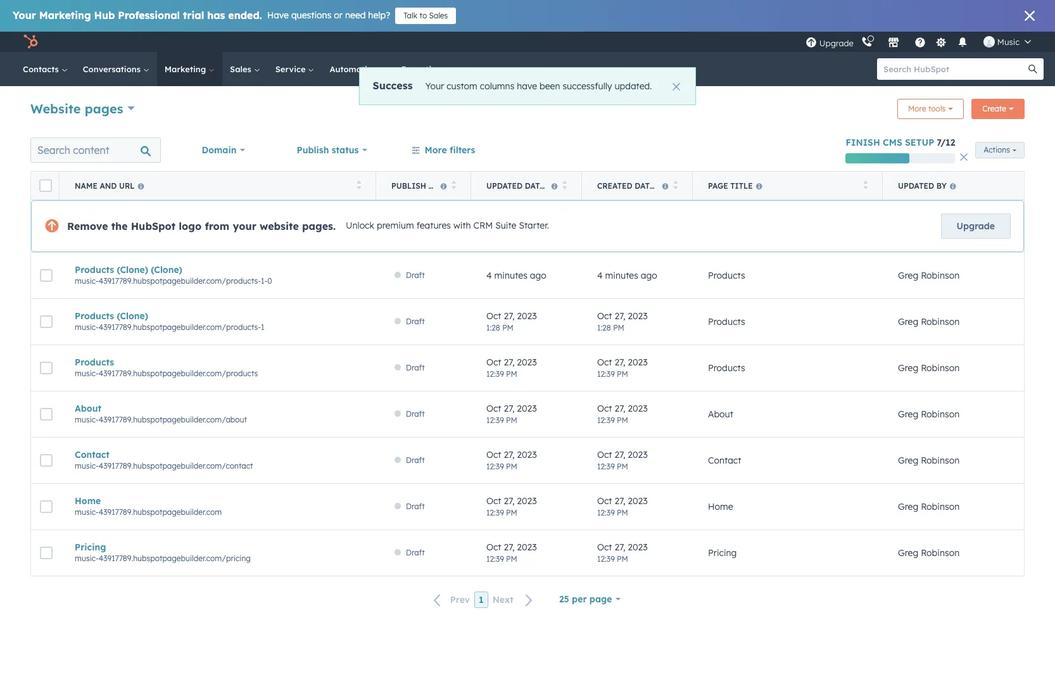 Task type: locate. For each thing, give the bounding box(es) containing it.
publish
[[297, 144, 329, 156], [391, 181, 426, 190]]

status inside button
[[429, 181, 457, 190]]

2 greg robinson from the top
[[898, 316, 960, 328]]

press to sort. image left page
[[673, 180, 678, 189]]

2023 for about was created on oct 27, 2023 at 12:39 pm element
[[628, 403, 648, 414]]

0 horizontal spatial minutes
[[494, 270, 528, 281]]

2 4 minutes ago from the left
[[597, 270, 657, 281]]

12:39 up contact was updated on oct 27, 2023 element
[[487, 415, 504, 425]]

updated by
[[898, 181, 947, 190]]

3 greg robinson from the top
[[898, 362, 960, 374]]

press to sort. element for name and url
[[356, 180, 361, 191]]

pricing for pricing
[[708, 547, 737, 559]]

0 horizontal spatial status
[[332, 144, 359, 156]]

1 oct 27, 2023 1:28 pm from the left
[[487, 310, 537, 332]]

7 draft from the top
[[406, 548, 425, 557]]

press to sort. image for publish status
[[451, 180, 456, 189]]

pm up pricing was created on oct 27, 2023 at 12:39 pm element on the bottom right of page
[[617, 508, 628, 517]]

oct 27, 2023 12:39 pm inside "contact was created on oct 27, 2023 at 12:39 pm" element
[[597, 449, 648, 471]]

2023 inside home was created on oct 27, 2023 at 12:39 pm element
[[628, 495, 648, 506]]

2023 down products (clone) was updated on oct 27, 2023 'element'
[[517, 356, 537, 368]]

press to sort. image for name and url
[[356, 180, 361, 189]]

2 43917789.hubspotpagebuilder.com/products- from the top
[[99, 322, 261, 332]]

0 vertical spatial publish
[[297, 144, 329, 156]]

2 horizontal spatial press to sort. image
[[863, 180, 868, 189]]

0
[[268, 276, 272, 286]]

0 vertical spatial sales
[[429, 11, 448, 20]]

1 down "products (clone)" link
[[261, 322, 265, 332]]

press to sort. image up 'unlock'
[[356, 180, 361, 189]]

2023 down products (clone) was created on oct 27, 2023 at 1:28 pm element
[[628, 356, 648, 368]]

43917789.hubspotpagebuilder.com/products- inside products (clone) (clone) music-43917789.hubspotpagebuilder.com/products-1-0
[[99, 276, 261, 286]]

1 horizontal spatial press to sort. image
[[673, 180, 678, 189]]

ago
[[530, 270, 547, 281], [641, 270, 657, 281]]

press to sort. image inside page title button
[[863, 180, 868, 189]]

2 updated from the left
[[898, 181, 934, 190]]

2023 for "products was updated on oct 27, 2023" element at the bottom of page
[[517, 356, 537, 368]]

oct 27, 2023 12:39 pm for pricing was created on oct 27, 2023 at 12:39 pm element on the bottom right of page
[[597, 541, 648, 563]]

2023 inside products (clone) was created on oct 27, 2023 at 1:28 pm element
[[628, 310, 648, 321]]

press to sort. element inside name and url button
[[356, 180, 361, 191]]

6 greg from the top
[[898, 501, 919, 512]]

service link
[[268, 52, 322, 86]]

greg
[[898, 270, 919, 281], [898, 316, 919, 328], [898, 362, 919, 374], [898, 409, 919, 420], [898, 455, 919, 466], [898, 501, 919, 512], [898, 547, 919, 559]]

contact music-43917789.hubspotpagebuilder.com/contact
[[75, 449, 253, 471]]

contact
[[75, 449, 110, 461], [708, 455, 741, 466]]

press to sort. element inside page title button
[[863, 180, 868, 191]]

music- inside home music-43917789.hubspotpagebuilder.com
[[75, 507, 99, 517]]

2023 down about was created on oct 27, 2023 at 12:39 pm element
[[628, 449, 648, 460]]

products
[[75, 264, 114, 276], [708, 270, 745, 281], [75, 310, 114, 322], [708, 316, 745, 328], [75, 357, 114, 368], [708, 362, 745, 374]]

oct 27, 2023 1:28 pm up products was created on oct 27, 2023 at 12:39 pm element
[[597, 310, 648, 332]]

3 press to sort. element from the left
[[562, 180, 567, 191]]

oct 27, 2023 12:39 pm inside home was created on oct 27, 2023 at 12:39 pm element
[[597, 495, 648, 517]]

press to sort. element for publish status
[[451, 180, 456, 191]]

oct 27, 2023 1:28 pm inside products (clone) was updated on oct 27, 2023 'element'
[[487, 310, 537, 332]]

talk to sales
[[404, 11, 448, 20]]

oct 27, 2023 12:39 pm for "contact was created on oct 27, 2023 at 12:39 pm" element
[[597, 449, 648, 471]]

about for about music-43917789.hubspotpagebuilder.com/about
[[75, 403, 101, 414]]

2 (edt) from the left
[[657, 181, 678, 190]]

3 music- from the top
[[75, 369, 99, 378]]

(clone)
[[117, 264, 148, 276], [151, 264, 182, 276], [117, 310, 148, 322]]

1 horizontal spatial 1
[[479, 594, 484, 606]]

setup
[[905, 137, 935, 148]]

2023 inside contact was updated on oct 27, 2023 element
[[517, 449, 537, 460]]

2023 up "products was updated on oct 27, 2023" element at the bottom of page
[[517, 310, 537, 321]]

1 vertical spatial sales
[[230, 64, 254, 74]]

calling icon image
[[861, 37, 873, 48]]

greg for 43917789.hubspotpagebuilder.com/pricing
[[898, 547, 919, 559]]

more inside button
[[425, 144, 447, 156]]

12:39 inside home was updated on oct 27, 2023 element
[[487, 508, 504, 517]]

6 draft from the top
[[406, 502, 425, 511]]

1 vertical spatial 43917789.hubspotpagebuilder.com/products-
[[99, 322, 261, 332]]

updated inside button
[[487, 181, 523, 190]]

0 vertical spatial close image
[[1025, 11, 1035, 21]]

2023 inside 'about was updated on oct 27, 2023' element
[[517, 403, 537, 414]]

robinson
[[921, 270, 960, 281], [921, 316, 960, 328], [921, 362, 960, 374], [921, 409, 960, 420], [921, 455, 960, 466], [921, 501, 960, 512], [921, 547, 960, 559]]

press to sort. image inside name and url button
[[356, 180, 361, 189]]

(edt) inside created date (edt) button
[[657, 181, 678, 190]]

1 ago from the left
[[530, 270, 547, 281]]

your inside success alert
[[425, 80, 444, 92]]

2023 for products was created on oct 27, 2023 at 12:39 pm element
[[628, 356, 648, 368]]

about music-43917789.hubspotpagebuilder.com/about
[[75, 403, 247, 424]]

0 horizontal spatial ago
[[530, 270, 547, 281]]

name and url button
[[60, 172, 376, 200]]

pm up "products was updated on oct 27, 2023" element at the bottom of page
[[502, 323, 514, 332]]

unlock premium features with crm suite starter.
[[346, 220, 549, 231]]

contact for contact
[[708, 455, 741, 466]]

finish cms setup progress bar
[[846, 153, 909, 163]]

close image inside success alert
[[672, 83, 680, 91]]

/
[[941, 137, 946, 148]]

1 horizontal spatial date
[[635, 181, 655, 190]]

home
[[75, 495, 101, 507], [708, 501, 733, 512]]

2 press to sort. element from the left
[[451, 180, 456, 191]]

status for publish status popup button
[[332, 144, 359, 156]]

press to sort. image inside publish status button
[[451, 180, 456, 189]]

close image up the music popup button
[[1025, 11, 1035, 21]]

2023 inside products was created on oct 27, 2023 at 12:39 pm element
[[628, 356, 648, 368]]

greg robinson image
[[984, 36, 995, 48]]

2 press to sort. image from the left
[[673, 180, 678, 189]]

4 press to sort. element from the left
[[673, 180, 678, 191]]

press to sort. image for updated date (edt)
[[562, 180, 567, 189]]

(clone) down the at the left of page
[[117, 264, 148, 276]]

1 horizontal spatial ago
[[641, 270, 657, 281]]

2023 inside "contact was created on oct 27, 2023 at 12:39 pm" element
[[628, 449, 648, 460]]

oct 27, 2023 12:39 pm down products (clone) was updated on oct 27, 2023 'element'
[[487, 356, 537, 379]]

5 draft from the top
[[406, 455, 425, 465]]

sales right to
[[429, 11, 448, 20]]

music- for pricing
[[75, 554, 99, 563]]

marketing down trial at the left top of page
[[165, 64, 208, 74]]

oct 27, 2023 12:39 pm inside contact was updated on oct 27, 2023 element
[[487, 449, 537, 471]]

pricing link
[[75, 542, 361, 553]]

oct 27, 2023 12:39 pm for products was created on oct 27, 2023 at 12:39 pm element
[[597, 356, 648, 379]]

4 draft from the top
[[406, 409, 425, 419]]

1 horizontal spatial sales
[[429, 11, 448, 20]]

draft for 43917789.hubspotpagebuilder.com
[[406, 502, 425, 511]]

about link
[[75, 403, 361, 414]]

oct 27, 2023 12:39 pm down "contact was created on oct 27, 2023 at 12:39 pm" element
[[597, 495, 648, 517]]

updated inside updated by button
[[898, 181, 934, 190]]

page title
[[708, 181, 753, 190]]

press to sort. image left created
[[562, 180, 567, 189]]

oct 27, 2023 12:39 pm down products (clone) was created on oct 27, 2023 at 1:28 pm element
[[597, 356, 648, 379]]

4 minutes ago up products (clone) was updated on oct 27, 2023 'element'
[[487, 270, 547, 281]]

12:39 up 'about was updated on oct 27, 2023' element
[[487, 369, 504, 379]]

oct 27, 2023 12:39 pm inside pricing was updated on oct 27, 2023 element
[[487, 541, 537, 563]]

upgrade image
[[806, 37, 817, 48]]

1 horizontal spatial close image
[[961, 153, 968, 161]]

2023 down home was updated on oct 27, 2023 element
[[517, 541, 537, 553]]

oct down 'about was updated on oct 27, 2023' element
[[487, 449, 501, 460]]

oct inside pricing was updated on oct 27, 2023 element
[[487, 541, 501, 553]]

home music-43917789.hubspotpagebuilder.com
[[75, 495, 222, 517]]

12:39 up next
[[487, 554, 504, 563]]

home was created on oct 27, 2023 at 12:39 pm element
[[597, 495, 678, 518]]

1 horizontal spatial more
[[908, 104, 927, 113]]

home for home
[[708, 501, 733, 512]]

robinson for 43917789.hubspotpagebuilder.com/pricing
[[921, 547, 960, 559]]

2023 down contact was updated on oct 27, 2023 element
[[517, 495, 537, 506]]

products link
[[75, 357, 361, 368]]

(edt) inside the updated date (edt) button
[[547, 181, 568, 190]]

press to sort. element
[[356, 180, 361, 191], [451, 180, 456, 191], [562, 180, 567, 191], [673, 180, 678, 191], [863, 180, 868, 191]]

music- inside products (clone) (clone) music-43917789.hubspotpagebuilder.com/products-1-0
[[75, 276, 99, 286]]

press to sort. element down finish cms setup progress bar
[[863, 180, 868, 191]]

press to sort. image inside the updated date (edt) button
[[562, 180, 567, 189]]

updated left 'by'
[[898, 181, 934, 190]]

27, down home was created on oct 27, 2023 at 12:39 pm element
[[615, 541, 626, 553]]

oct 27, 2023 12:39 pm down contact was updated on oct 27, 2023 element
[[487, 495, 537, 517]]

upgrade link
[[941, 213, 1011, 239]]

date up 'starter.'
[[525, 181, 545, 190]]

premium
[[377, 220, 414, 231]]

12:39 up home was created on oct 27, 2023 at 12:39 pm element
[[597, 461, 615, 471]]

1 minutes from the left
[[494, 270, 528, 281]]

4 down crm
[[487, 270, 492, 281]]

2023 for home was created on oct 27, 2023 at 12:39 pm element
[[628, 495, 648, 506]]

upgrade
[[820, 38, 854, 48], [957, 220, 995, 232]]

1 robinson from the top
[[921, 270, 960, 281]]

0 horizontal spatial oct 27, 2023 1:28 pm
[[487, 310, 537, 332]]

updated up suite
[[487, 181, 523, 190]]

1 vertical spatial status
[[429, 181, 457, 190]]

0 vertical spatial status
[[332, 144, 359, 156]]

1 horizontal spatial updated
[[898, 181, 934, 190]]

1 greg from the top
[[898, 270, 919, 281]]

pricing inside pricing music-43917789.hubspotpagebuilder.com/pricing
[[75, 542, 106, 553]]

contact was updated on oct 27, 2023 element
[[487, 449, 567, 472]]

27, up products was created on oct 27, 2023 at 12:39 pm element
[[615, 310, 626, 321]]

2 vertical spatial close image
[[961, 153, 968, 161]]

publish inside popup button
[[297, 144, 329, 156]]

sales left service
[[230, 64, 254, 74]]

2 greg from the top
[[898, 316, 919, 328]]

oct down contact was updated on oct 27, 2023 element
[[487, 495, 501, 506]]

7 greg robinson from the top
[[898, 547, 960, 559]]

0 horizontal spatial date
[[525, 181, 545, 190]]

2023 for products (clone) was updated on oct 27, 2023 'element'
[[517, 310, 537, 321]]

1 horizontal spatial minutes
[[605, 270, 638, 281]]

3 robinson from the top
[[921, 362, 960, 374]]

43917789.hubspotpagebuilder.com/products- down "products (clone)" link
[[99, 322, 261, 332]]

1 horizontal spatial 1:28
[[597, 323, 611, 332]]

25 per page button
[[551, 587, 629, 612]]

press to sort. image for created date (edt)
[[673, 180, 678, 189]]

oct 27, 2023 12:39 pm down about was created on oct 27, 2023 at 12:39 pm element
[[597, 449, 648, 471]]

5 greg robinson from the top
[[898, 455, 960, 466]]

your for marketing
[[13, 9, 36, 22]]

tools
[[929, 104, 946, 113]]

next
[[493, 594, 514, 606]]

oct inside home was created on oct 27, 2023 at 12:39 pm element
[[597, 495, 612, 506]]

12:39
[[487, 369, 504, 379], [597, 369, 615, 379], [487, 415, 504, 425], [597, 415, 615, 425], [487, 461, 504, 471], [597, 461, 615, 471], [487, 508, 504, 517], [597, 508, 615, 517], [487, 554, 504, 563], [597, 554, 615, 563]]

1 music- from the top
[[75, 276, 99, 286]]

pm up products was created on oct 27, 2023 at 12:39 pm element
[[613, 323, 625, 332]]

1:28 up "products was updated on oct 27, 2023" element at the bottom of page
[[487, 323, 500, 332]]

press to sort. element for created date (edt)
[[673, 180, 678, 191]]

(edt) for created date (edt)
[[657, 181, 678, 190]]

close image up updated by button
[[961, 153, 968, 161]]

robinson for 43917789.hubspotpagebuilder.com/about
[[921, 409, 960, 420]]

0 horizontal spatial publish
[[297, 144, 329, 156]]

oct 27, 2023 1:28 pm up "products was updated on oct 27, 2023" element at the bottom of page
[[487, 310, 537, 332]]

greg robinson for 43917789.hubspotpagebuilder.com/pricing
[[898, 547, 960, 559]]

music- inside contact music-43917789.hubspotpagebuilder.com/contact
[[75, 461, 99, 471]]

7 robinson from the top
[[921, 547, 960, 559]]

1 button
[[475, 592, 488, 608]]

3 greg from the top
[[898, 362, 919, 374]]

minutes up products (clone) was created on oct 27, 2023 at 1:28 pm element
[[605, 270, 638, 281]]

0 horizontal spatial marketing
[[39, 9, 91, 22]]

1 horizontal spatial home
[[708, 501, 733, 512]]

6 greg robinson from the top
[[898, 501, 960, 512]]

(clone) down hubspot on the left top of the page
[[151, 264, 182, 276]]

publish for publish status button
[[391, 181, 426, 190]]

pm up next button
[[506, 554, 517, 563]]

create
[[983, 104, 1007, 113]]

products inside products music-43917789.hubspotpagebuilder.com/products
[[75, 357, 114, 368]]

press to sort. element inside created date (edt) button
[[673, 180, 678, 191]]

prev
[[450, 594, 470, 606]]

2023 inside home was updated on oct 27, 2023 element
[[517, 495, 537, 506]]

conversations
[[83, 64, 143, 74]]

updated for updated by
[[898, 181, 934, 190]]

1 vertical spatial 1
[[479, 594, 484, 606]]

1 4 from the left
[[487, 270, 492, 281]]

oct inside "contact was created on oct 27, 2023 at 12:39 pm" element
[[597, 449, 612, 460]]

home inside home music-43917789.hubspotpagebuilder.com
[[75, 495, 101, 507]]

0 vertical spatial 43917789.hubspotpagebuilder.com/products-
[[99, 276, 261, 286]]

oct down "contact was created on oct 27, 2023 at 12:39 pm" element
[[597, 495, 612, 506]]

your
[[13, 9, 36, 22], [425, 80, 444, 92]]

help button
[[910, 32, 931, 52]]

date for updated
[[525, 181, 545, 190]]

2023 inside pricing was updated on oct 27, 2023 element
[[517, 541, 537, 553]]

2023 down home was created on oct 27, 2023 at 12:39 pm element
[[628, 541, 648, 553]]

1 draft from the top
[[406, 270, 425, 280]]

0 horizontal spatial 4 minutes ago
[[487, 270, 547, 281]]

about for about
[[708, 409, 734, 420]]

(edt) left page
[[657, 181, 678, 190]]

publish status inside publish status button
[[391, 181, 457, 190]]

oct down products (clone) was updated on oct 27, 2023 'element'
[[487, 356, 501, 368]]

pm up 25 per page popup button at bottom
[[617, 554, 628, 563]]

0 horizontal spatial more
[[425, 144, 447, 156]]

1 horizontal spatial publish status
[[391, 181, 457, 190]]

5 robinson from the top
[[921, 455, 960, 466]]

0 vertical spatial publish status
[[297, 144, 359, 156]]

close image
[[1025, 11, 1035, 21], [672, 83, 680, 91], [961, 153, 968, 161]]

oct inside contact was updated on oct 27, 2023 element
[[487, 449, 501, 460]]

(clone) for products (clone)
[[117, 310, 148, 322]]

and
[[100, 181, 117, 190]]

2023 inside pricing was created on oct 27, 2023 at 12:39 pm element
[[628, 541, 648, 553]]

products (clone) (clone) link
[[75, 264, 361, 276]]

music- inside pricing music-43917789.hubspotpagebuilder.com/pricing
[[75, 554, 99, 563]]

1 press to sort. image from the left
[[562, 180, 567, 189]]

pm up contact was updated on oct 27, 2023 element
[[506, 415, 517, 425]]

1 horizontal spatial pricing
[[708, 547, 737, 559]]

date inside created date (edt) button
[[635, 181, 655, 190]]

0 vertical spatial your
[[13, 9, 36, 22]]

(clone) down products (clone) (clone) music-43917789.hubspotpagebuilder.com/products-1-0
[[117, 310, 148, 322]]

1 horizontal spatial (edt)
[[657, 181, 678, 190]]

press to sort. element left page
[[673, 180, 678, 191]]

oct 27, 2023 12:39 pm inside products was created on oct 27, 2023 at 12:39 pm element
[[597, 356, 648, 379]]

2 robinson from the top
[[921, 316, 960, 328]]

(edt) up 'starter.'
[[547, 181, 568, 190]]

2023 down "products was updated on oct 27, 2023" element at the bottom of page
[[517, 403, 537, 414]]

oct 27, 2023 12:39 pm inside 'about was updated on oct 27, 2023' element
[[487, 403, 537, 425]]

oct 27, 2023 12:39 pm for contact was updated on oct 27, 2023 element
[[487, 449, 537, 471]]

(clone) inside products (clone) music-43917789.hubspotpagebuilder.com/products-1
[[117, 310, 148, 322]]

press to sort. element down more filters
[[451, 180, 456, 191]]

press to sort. element left created
[[562, 180, 567, 191]]

questions
[[291, 10, 332, 21]]

25
[[559, 594, 569, 605]]

43917789.hubspotpagebuilder.com
[[99, 507, 222, 517]]

prev button
[[426, 592, 475, 609]]

publish inside button
[[391, 181, 426, 190]]

4 greg robinson from the top
[[898, 409, 960, 420]]

pm up home was updated on oct 27, 2023 element
[[506, 461, 517, 471]]

0 horizontal spatial contact
[[75, 449, 110, 461]]

2 minutes from the left
[[605, 270, 638, 281]]

hub
[[94, 9, 115, 22]]

5 music- from the top
[[75, 461, 99, 471]]

press to sort. image
[[562, 180, 567, 189], [673, 180, 678, 189], [863, 180, 868, 189]]

greg robinson for 43917789.hubspotpagebuilder.com/contact
[[898, 455, 960, 466]]

oct 27, 2023 12:39 pm down home was created on oct 27, 2023 at 12:39 pm element
[[597, 541, 648, 563]]

upgrade right upgrade image
[[820, 38, 854, 48]]

43917789.hubspotpagebuilder.com/products- down products (clone) (clone) link
[[99, 276, 261, 286]]

contact link
[[75, 449, 361, 461]]

contact was created on oct 27, 2023 at 12:39 pm element
[[597, 449, 678, 472]]

1 updated from the left
[[487, 181, 523, 190]]

press to sort. image down more filters
[[451, 180, 456, 189]]

hubspot
[[131, 220, 176, 232]]

2 press to sort. image from the left
[[451, 180, 456, 189]]

oct inside products (clone) was created on oct 27, 2023 at 1:28 pm element
[[597, 310, 612, 321]]

music- for home
[[75, 507, 99, 517]]

4 greg from the top
[[898, 409, 919, 420]]

your up hubspot icon
[[13, 9, 36, 22]]

3 draft from the top
[[406, 363, 425, 372]]

1 (edt) from the left
[[547, 181, 568, 190]]

more left tools
[[908, 104, 927, 113]]

press to sort. element up 'unlock'
[[356, 180, 361, 191]]

oct 27, 2023 12:39 pm inside about was created on oct 27, 2023 at 12:39 pm element
[[597, 403, 648, 425]]

sales inside button
[[429, 11, 448, 20]]

press to sort. image for page title
[[863, 180, 868, 189]]

ago up products (clone) was created on oct 27, 2023 at 1:28 pm element
[[641, 270, 657, 281]]

1 horizontal spatial oct 27, 2023 1:28 pm
[[597, 310, 648, 332]]

help?
[[368, 10, 390, 21]]

0 vertical spatial 1
[[261, 322, 265, 332]]

greg robinson for 43917789.hubspotpagebuilder.com/products
[[898, 362, 960, 374]]

pages
[[85, 100, 123, 116]]

status
[[332, 144, 359, 156], [429, 181, 457, 190]]

0 horizontal spatial your
[[13, 9, 36, 22]]

products inside products (clone) (clone) music-43917789.hubspotpagebuilder.com/products-1-0
[[75, 264, 114, 276]]

oct up "products was updated on oct 27, 2023" element at the bottom of page
[[487, 310, 501, 321]]

more for more tools
[[908, 104, 927, 113]]

0 horizontal spatial press to sort. image
[[356, 180, 361, 189]]

per
[[572, 594, 587, 605]]

music- inside products music-43917789.hubspotpagebuilder.com/products
[[75, 369, 99, 378]]

updated date (edt)
[[487, 181, 568, 190]]

25 per page
[[559, 594, 612, 605]]

6 music- from the top
[[75, 507, 99, 517]]

contact for contact music-43917789.hubspotpagebuilder.com/contact
[[75, 449, 110, 461]]

date
[[525, 181, 545, 190], [635, 181, 655, 190]]

oct 27, 2023 12:39 pm for about was created on oct 27, 2023 at 12:39 pm element
[[597, 403, 648, 425]]

oct 27, 2023 12:39 pm for home was updated on oct 27, 2023 element
[[487, 495, 537, 517]]

1 horizontal spatial upgrade
[[957, 220, 995, 232]]

1:28 up products was created on oct 27, 2023 at 12:39 pm element
[[597, 323, 611, 332]]

2023 down "contact was created on oct 27, 2023 at 12:39 pm" element
[[628, 495, 648, 506]]

press to sort. image down finish cms setup progress bar
[[863, 180, 868, 189]]

12:39 inside pricing was updated on oct 27, 2023 element
[[487, 554, 504, 563]]

0 horizontal spatial pricing
[[75, 542, 106, 553]]

oct up products was created on oct 27, 2023 at 12:39 pm element
[[597, 310, 612, 321]]

actions
[[984, 145, 1010, 155]]

publish status inside publish status popup button
[[297, 144, 359, 156]]

0 horizontal spatial (edt)
[[547, 181, 568, 190]]

products inside products (clone) music-43917789.hubspotpagebuilder.com/products-1
[[75, 310, 114, 322]]

3 press to sort. image from the left
[[863, 180, 868, 189]]

about inside about music-43917789.hubspotpagebuilder.com/about
[[75, 403, 101, 414]]

pricing
[[75, 542, 106, 553], [708, 547, 737, 559]]

0 horizontal spatial about
[[75, 403, 101, 414]]

press to sort. image inside created date (edt) button
[[673, 180, 678, 189]]

7 greg from the top
[[898, 547, 919, 559]]

43917789.hubspotpagebuilder.com/contact
[[99, 461, 253, 471]]

1 horizontal spatial about
[[708, 409, 734, 420]]

actions button
[[976, 142, 1025, 158]]

pm up 'about was updated on oct 27, 2023' element
[[506, 369, 517, 379]]

press to sort. image
[[356, 180, 361, 189], [451, 180, 456, 189]]

4 robinson from the top
[[921, 409, 960, 420]]

status inside popup button
[[332, 144, 359, 156]]

products was created on oct 27, 2023 at 12:39 pm element
[[597, 356, 678, 380]]

greg robinson for 43917789.hubspotpagebuilder.com
[[898, 501, 960, 512]]

more left filters
[[425, 144, 447, 156]]

1 vertical spatial your
[[425, 80, 444, 92]]

upgrade down updated by button
[[957, 220, 995, 232]]

2023 down 'about was updated on oct 27, 2023' element
[[517, 449, 537, 460]]

oct down products was created on oct 27, 2023 at 12:39 pm element
[[597, 403, 612, 414]]

pages.
[[302, 220, 336, 232]]

0 horizontal spatial close image
[[672, 83, 680, 91]]

1 greg robinson from the top
[[898, 270, 960, 281]]

your custom columns have been successfully updated.
[[425, 80, 652, 92]]

oct 27, 2023 12:39 pm inside "products was updated on oct 27, 2023" element
[[487, 356, 537, 379]]

1 horizontal spatial 4
[[597, 270, 603, 281]]

0 horizontal spatial publish status
[[297, 144, 359, 156]]

0 horizontal spatial updated
[[487, 181, 523, 190]]

1 vertical spatial publish
[[391, 181, 426, 190]]

0 horizontal spatial 1
[[261, 322, 265, 332]]

0 vertical spatial more
[[908, 104, 927, 113]]

1 inside button
[[479, 594, 484, 606]]

27,
[[504, 310, 515, 321], [615, 310, 626, 321], [504, 356, 515, 368], [615, 356, 626, 368], [504, 403, 515, 414], [615, 403, 626, 414], [504, 449, 515, 460], [615, 449, 626, 460], [504, 495, 515, 506], [615, 495, 626, 506], [504, 541, 515, 553], [615, 541, 626, 553]]

0 horizontal spatial 4
[[487, 270, 492, 281]]

7 music- from the top
[[75, 554, 99, 563]]

draft
[[406, 270, 425, 280], [406, 317, 425, 326], [406, 363, 425, 372], [406, 409, 425, 419], [406, 455, 425, 465], [406, 502, 425, 511], [406, 548, 425, 557]]

close image right updated. at the right of the page
[[672, 83, 680, 91]]

1 vertical spatial publish status
[[391, 181, 457, 190]]

12:39 up home was updated on oct 27, 2023 element
[[487, 461, 504, 471]]

2 date from the left
[[635, 181, 655, 190]]

draft for (clone)
[[406, 270, 425, 280]]

pm inside home was updated on oct 27, 2023 element
[[506, 508, 517, 517]]

pm up about was created on oct 27, 2023 at 12:39 pm element
[[617, 369, 628, 379]]

close image for have questions or need help?
[[1025, 11, 1035, 21]]

menu
[[804, 32, 1040, 52]]

oct 27, 2023 1:28 pm inside products (clone) was created on oct 27, 2023 at 1:28 pm element
[[597, 310, 648, 332]]

1 vertical spatial upgrade
[[957, 220, 995, 232]]

27, down products (clone) was updated on oct 27, 2023 'element'
[[504, 356, 515, 368]]

1 horizontal spatial publish
[[391, 181, 426, 190]]

products (clone) was updated on oct 27, 2023 element
[[487, 310, 567, 334]]

1 horizontal spatial press to sort. image
[[451, 180, 456, 189]]

contact inside contact music-43917789.hubspotpagebuilder.com/contact
[[75, 449, 110, 461]]

Search content search field
[[30, 137, 161, 163]]

2 draft from the top
[[406, 317, 425, 326]]

press to sort. element inside publish status button
[[451, 180, 456, 191]]

columns
[[480, 80, 515, 92]]

1 horizontal spatial contact
[[708, 455, 741, 466]]

2023 inside products (clone) was updated on oct 27, 2023 'element'
[[517, 310, 537, 321]]

4 music- from the top
[[75, 415, 99, 424]]

reporting
[[401, 64, 444, 74]]

more inside 'popup button'
[[908, 104, 927, 113]]

oct down "products was updated on oct 27, 2023" element at the bottom of page
[[487, 403, 501, 414]]

oct down home was updated on oct 27, 2023 element
[[487, 541, 501, 553]]

date inside the updated date (edt) button
[[525, 181, 545, 190]]

hubspot link
[[15, 34, 48, 49]]

publish status for publish status popup button
[[297, 144, 359, 156]]

oct 27, 2023 12:39 pm inside pricing was created on oct 27, 2023 at 12:39 pm element
[[597, 541, 648, 563]]

6 robinson from the top
[[921, 501, 960, 512]]

2 music- from the top
[[75, 322, 99, 332]]

sales link
[[222, 52, 268, 86]]

1 horizontal spatial 4 minutes ago
[[597, 270, 657, 281]]

oct down products (clone) was created on oct 27, 2023 at 1:28 pm element
[[597, 356, 612, 368]]

43917789.hubspotpagebuilder.com/products- inside products (clone) music-43917789.hubspotpagebuilder.com/products-1
[[99, 322, 261, 332]]

27, down products was created on oct 27, 2023 at 12:39 pm element
[[615, 403, 626, 414]]

1 press to sort. element from the left
[[356, 180, 361, 191]]

1-
[[261, 276, 268, 286]]

oct 27, 2023 1:28 pm for products (clone) was created on oct 27, 2023 at 1:28 pm element
[[597, 310, 648, 332]]

0 horizontal spatial 1:28
[[487, 323, 500, 332]]

oct 27, 2023 12:39 pm down products was created on oct 27, 2023 at 12:39 pm element
[[597, 403, 648, 425]]

1 date from the left
[[525, 181, 545, 190]]

5 greg from the top
[[898, 455, 919, 466]]

oct 27, 2023 12:39 pm down 'about was updated on oct 27, 2023' element
[[487, 449, 537, 471]]

0 horizontal spatial press to sort. image
[[562, 180, 567, 189]]

1 43917789.hubspotpagebuilder.com/products- from the top
[[99, 276, 261, 286]]

logo
[[179, 220, 202, 232]]

press to sort. element for updated date (edt)
[[562, 180, 567, 191]]

1:28 inside products (clone) was updated on oct 27, 2023 'element'
[[487, 323, 500, 332]]

2023 inside about was created on oct 27, 2023 at 12:39 pm element
[[628, 403, 648, 414]]

oct 27, 2023 12:39 pm inside home was updated on oct 27, 2023 element
[[487, 495, 537, 517]]

2 horizontal spatial close image
[[1025, 11, 1035, 21]]

close image for your custom columns have been successfully updated.
[[672, 83, 680, 91]]

has
[[207, 9, 225, 22]]

1 vertical spatial close image
[[672, 83, 680, 91]]

12:39 up pricing was updated on oct 27, 2023 element on the bottom
[[487, 508, 504, 517]]

1 vertical spatial more
[[425, 144, 447, 156]]

more for more filters
[[425, 144, 447, 156]]

1 horizontal spatial your
[[425, 80, 444, 92]]

1 press to sort. image from the left
[[356, 180, 361, 189]]

greg robinson for music-
[[898, 316, 960, 328]]

music- inside about music-43917789.hubspotpagebuilder.com/about
[[75, 415, 99, 424]]

0 horizontal spatial upgrade
[[820, 38, 854, 48]]

automation link
[[322, 52, 394, 86]]

2 oct 27, 2023 1:28 pm from the left
[[597, 310, 648, 332]]

page
[[590, 594, 612, 605]]

ago up products (clone) was updated on oct 27, 2023 'element'
[[530, 270, 547, 281]]

oct inside products (clone) was updated on oct 27, 2023 'element'
[[487, 310, 501, 321]]

1 horizontal spatial marketing
[[165, 64, 208, 74]]

43917789.hubspotpagebuilder.com/products-
[[99, 276, 261, 286], [99, 322, 261, 332]]

5 press to sort. element from the left
[[863, 180, 868, 191]]

next button
[[488, 592, 541, 609]]

1 1:28 from the left
[[487, 323, 500, 332]]

pm up home was created on oct 27, 2023 at 12:39 pm element
[[617, 461, 628, 471]]

27, down 'about was updated on oct 27, 2023' element
[[504, 449, 515, 460]]

1 horizontal spatial status
[[429, 181, 457, 190]]

draft for 43917789.hubspotpagebuilder.com/contact
[[406, 455, 425, 465]]

robinson for music-
[[921, 316, 960, 328]]

sales
[[429, 11, 448, 20], [230, 64, 254, 74]]

finish cms setup 7 / 12
[[846, 137, 955, 148]]

oct inside about was created on oct 27, 2023 at 12:39 pm element
[[597, 403, 612, 414]]

2023 inside "products was updated on oct 27, 2023" element
[[517, 356, 537, 368]]

0 horizontal spatial home
[[75, 495, 101, 507]]

notifications image
[[957, 37, 968, 49]]

press to sort. element inside the updated date (edt) button
[[562, 180, 567, 191]]

oct down home was created on oct 27, 2023 at 12:39 pm element
[[597, 541, 612, 553]]

about was updated on oct 27, 2023 element
[[487, 403, 567, 426]]



Task type: describe. For each thing, give the bounding box(es) containing it.
products was updated on oct 27, 2023 element
[[487, 356, 567, 380]]

website
[[260, 220, 299, 232]]

about was created on oct 27, 2023 at 12:39 pm element
[[597, 403, 678, 426]]

pricing for pricing music-43917789.hubspotpagebuilder.com/pricing
[[75, 542, 106, 553]]

cms
[[883, 137, 903, 148]]

contacts
[[23, 64, 61, 74]]

talk
[[404, 11, 418, 20]]

oct 27, 2023 12:39 pm for pricing was updated on oct 27, 2023 element on the bottom
[[487, 541, 537, 563]]

0 horizontal spatial sales
[[230, 64, 254, 74]]

oct inside pricing was created on oct 27, 2023 at 12:39 pm element
[[597, 541, 612, 553]]

from
[[205, 220, 229, 232]]

more tools
[[908, 104, 946, 113]]

help image
[[915, 37, 926, 49]]

music- for contact
[[75, 461, 99, 471]]

title
[[731, 181, 753, 190]]

2023 for contact was updated on oct 27, 2023 element
[[517, 449, 537, 460]]

greg for music-
[[898, 316, 919, 328]]

updated by button
[[883, 172, 1024, 200]]

12
[[946, 137, 955, 148]]

publish for publish status popup button
[[297, 144, 329, 156]]

2023 for home was updated on oct 27, 2023 element
[[517, 495, 537, 506]]

suite
[[495, 220, 517, 231]]

music- for about
[[75, 415, 99, 424]]

website pages
[[30, 100, 123, 116]]

2023 for products (clone) was created on oct 27, 2023 at 1:28 pm element
[[628, 310, 648, 321]]

greg robinson for 43917789.hubspotpagebuilder.com/about
[[898, 409, 960, 420]]

created date (edt)
[[597, 181, 678, 190]]

1 4 minutes ago from the left
[[487, 270, 547, 281]]

(clone) for products (clone) (clone)
[[117, 264, 148, 276]]

0 vertical spatial upgrade
[[820, 38, 854, 48]]

settings link
[[934, 35, 949, 48]]

oct inside "products was updated on oct 27, 2023" element
[[487, 356, 501, 368]]

updated for updated date (edt)
[[487, 181, 523, 190]]

pricing was created on oct 27, 2023 at 12:39 pm element
[[597, 541, 678, 565]]

43917789.hubspotpagebuilder.com/products
[[99, 369, 258, 378]]

12:39 inside contact was updated on oct 27, 2023 element
[[487, 461, 504, 471]]

website pages banner
[[30, 95, 1025, 124]]

date for created
[[635, 181, 655, 190]]

1 vertical spatial marketing
[[165, 64, 208, 74]]

more filters button
[[403, 137, 484, 163]]

2023 for "contact was created on oct 27, 2023 at 12:39 pm" element
[[628, 449, 648, 460]]

with
[[454, 220, 471, 231]]

robinson for 43917789.hubspotpagebuilder.com/products
[[921, 362, 960, 374]]

unlock
[[346, 220, 374, 231]]

7
[[937, 137, 941, 148]]

music
[[998, 37, 1020, 47]]

products (clone) link
[[75, 310, 361, 322]]

music- for products
[[75, 369, 99, 378]]

marketplaces image
[[888, 37, 899, 49]]

more tools button
[[898, 99, 964, 119]]

27, inside 'element'
[[504, 310, 515, 321]]

music button
[[976, 32, 1039, 52]]

draft for music-
[[406, 317, 425, 326]]

contacts link
[[15, 52, 75, 86]]

greg robinson for (clone)
[[898, 270, 960, 281]]

27, down about was created on oct 27, 2023 at 12:39 pm element
[[615, 449, 626, 460]]

your for custom
[[425, 80, 444, 92]]

0 vertical spatial marketing
[[39, 9, 91, 22]]

home was updated on oct 27, 2023 element
[[487, 495, 567, 518]]

greg for (clone)
[[898, 270, 919, 281]]

greg for 43917789.hubspotpagebuilder.com/products
[[898, 362, 919, 374]]

1 inside products (clone) music-43917789.hubspotpagebuilder.com/products-1
[[261, 322, 265, 332]]

12:39 up about was created on oct 27, 2023 at 12:39 pm element
[[597, 369, 615, 379]]

robinson for 43917789.hubspotpagebuilder.com
[[921, 501, 960, 512]]

name and url
[[75, 181, 135, 190]]

the
[[111, 220, 128, 232]]

27, down home was updated on oct 27, 2023 element
[[504, 541, 515, 553]]

oct inside 'about was updated on oct 27, 2023' element
[[487, 403, 501, 414]]

2023 for 'about was updated on oct 27, 2023' element
[[517, 403, 537, 414]]

pm inside 'about was updated on oct 27, 2023' element
[[506, 415, 517, 425]]

need
[[345, 10, 366, 21]]

pagination navigation
[[426, 592, 541, 609]]

custom
[[447, 80, 478, 92]]

to
[[420, 11, 427, 20]]

service
[[275, 64, 308, 74]]

page title button
[[693, 172, 883, 200]]

automation
[[330, 64, 380, 74]]

2 1:28 from the left
[[597, 323, 611, 332]]

27, down "contact was created on oct 27, 2023 at 12:39 pm" element
[[615, 495, 626, 506]]

publish status for publish status button
[[391, 181, 457, 190]]

talk to sales button
[[395, 8, 456, 24]]

12:39 up "contact was created on oct 27, 2023 at 12:39 pm" element
[[597, 415, 615, 425]]

pm inside "products was updated on oct 27, 2023" element
[[506, 369, 517, 379]]

marketplaces button
[[880, 32, 907, 52]]

finish cms setup button
[[846, 137, 935, 148]]

calling icon button
[[856, 34, 878, 50]]

finish
[[846, 137, 880, 148]]

url
[[119, 181, 135, 190]]

2 ago from the left
[[641, 270, 657, 281]]

oct 27, 2023 1:28 pm for products (clone) was updated on oct 27, 2023 'element'
[[487, 310, 537, 332]]

publish status button
[[289, 137, 376, 163]]

oct 27, 2023 12:39 pm for "products was updated on oct 27, 2023" element at the bottom of page
[[487, 356, 537, 379]]

your marketing hub professional trial has ended. have questions or need help?
[[13, 9, 390, 22]]

domain
[[202, 144, 237, 156]]

pricing music-43917789.hubspotpagebuilder.com/pricing
[[75, 542, 251, 563]]

create button
[[972, 99, 1025, 119]]

starter.
[[519, 220, 549, 231]]

greg for 43917789.hubspotpagebuilder.com/contact
[[898, 455, 919, 466]]

hubspot image
[[23, 34, 38, 49]]

publish status button
[[376, 172, 471, 200]]

43917789.hubspotpagebuilder.com/about
[[99, 415, 247, 424]]

updated.
[[615, 80, 652, 92]]

domain button
[[193, 137, 253, 163]]

draft for 43917789.hubspotpagebuilder.com/products
[[406, 363, 425, 372]]

2023 for pricing was updated on oct 27, 2023 element on the bottom
[[517, 541, 537, 553]]

pm inside pricing was updated on oct 27, 2023 element
[[506, 554, 517, 563]]

updated date (edt) button
[[471, 172, 582, 200]]

pm up "contact was created on oct 27, 2023 at 12:39 pm" element
[[617, 415, 628, 425]]

website
[[30, 100, 81, 116]]

success alert
[[359, 67, 696, 105]]

remove
[[67, 220, 108, 232]]

success
[[373, 79, 413, 92]]

press to sort. element for page title
[[863, 180, 868, 191]]

products music-43917789.hubspotpagebuilder.com/products
[[75, 357, 258, 378]]

27, down contact was updated on oct 27, 2023 element
[[504, 495, 515, 506]]

12:39 up pricing was created on oct 27, 2023 at 12:39 pm element on the bottom right of page
[[597, 508, 615, 517]]

pm inside products (clone) was updated on oct 27, 2023 'element'
[[502, 323, 514, 332]]

search image
[[1029, 65, 1038, 73]]

draft for 43917789.hubspotpagebuilder.com/pricing
[[406, 548, 425, 557]]

settings image
[[936, 37, 947, 48]]

pm inside contact was updated on oct 27, 2023 element
[[506, 461, 517, 471]]

robinson for (clone)
[[921, 270, 960, 281]]

home for home music-43917789.hubspotpagebuilder.com
[[75, 495, 101, 507]]

home link
[[75, 495, 361, 507]]

robinson for 43917789.hubspotpagebuilder.com/contact
[[921, 455, 960, 466]]

by
[[937, 181, 947, 190]]

12:39 up "page"
[[597, 554, 615, 563]]

notifications button
[[952, 32, 974, 52]]

search button
[[1022, 58, 1044, 80]]

12:39 inside "products was updated on oct 27, 2023" element
[[487, 369, 504, 379]]

products (clone) was created on oct 27, 2023 at 1:28 pm element
[[597, 310, 678, 334]]

trial
[[183, 9, 204, 22]]

menu containing music
[[804, 32, 1040, 52]]

2023 for pricing was created on oct 27, 2023 at 12:39 pm element on the bottom right of page
[[628, 541, 648, 553]]

marketing link
[[157, 52, 222, 86]]

oct inside products was created on oct 27, 2023 at 12:39 pm element
[[597, 356, 612, 368]]

have
[[517, 80, 537, 92]]

oct 27, 2023 12:39 pm for 'about was updated on oct 27, 2023' element
[[487, 403, 537, 425]]

27, down products (clone) was created on oct 27, 2023 at 1:28 pm element
[[615, 356, 626, 368]]

created
[[597, 181, 633, 190]]

your
[[233, 220, 257, 232]]

oct inside home was updated on oct 27, 2023 element
[[487, 495, 501, 506]]

27, down "products was updated on oct 27, 2023" element at the bottom of page
[[504, 403, 515, 414]]

successfully
[[563, 80, 612, 92]]

products (clone) music-43917789.hubspotpagebuilder.com/products-1
[[75, 310, 265, 332]]

12:39 inside 'about was updated on oct 27, 2023' element
[[487, 415, 504, 425]]

been
[[540, 80, 560, 92]]

greg for 43917789.hubspotpagebuilder.com/about
[[898, 409, 919, 420]]

more filters
[[425, 144, 475, 156]]

or
[[334, 10, 343, 21]]

status for publish status button
[[429, 181, 457, 190]]

2 4 from the left
[[597, 270, 603, 281]]

draft for 43917789.hubspotpagebuilder.com/about
[[406, 409, 425, 419]]

pricing was updated on oct 27, 2023 element
[[487, 541, 567, 565]]

crm
[[474, 220, 493, 231]]

oct 27, 2023 12:39 pm for home was created on oct 27, 2023 at 12:39 pm element
[[597, 495, 648, 517]]

greg for 43917789.hubspotpagebuilder.com
[[898, 501, 919, 512]]

Search HubSpot search field
[[877, 58, 1033, 80]]

(edt) for updated date (edt)
[[547, 181, 568, 190]]

music- inside products (clone) music-43917789.hubspotpagebuilder.com/products-1
[[75, 322, 99, 332]]

have
[[267, 10, 289, 21]]

products (clone) (clone) music-43917789.hubspotpagebuilder.com/products-1-0
[[75, 264, 272, 286]]



Task type: vqa. For each thing, say whether or not it's contained in the screenshot.
the Conversations
yes



